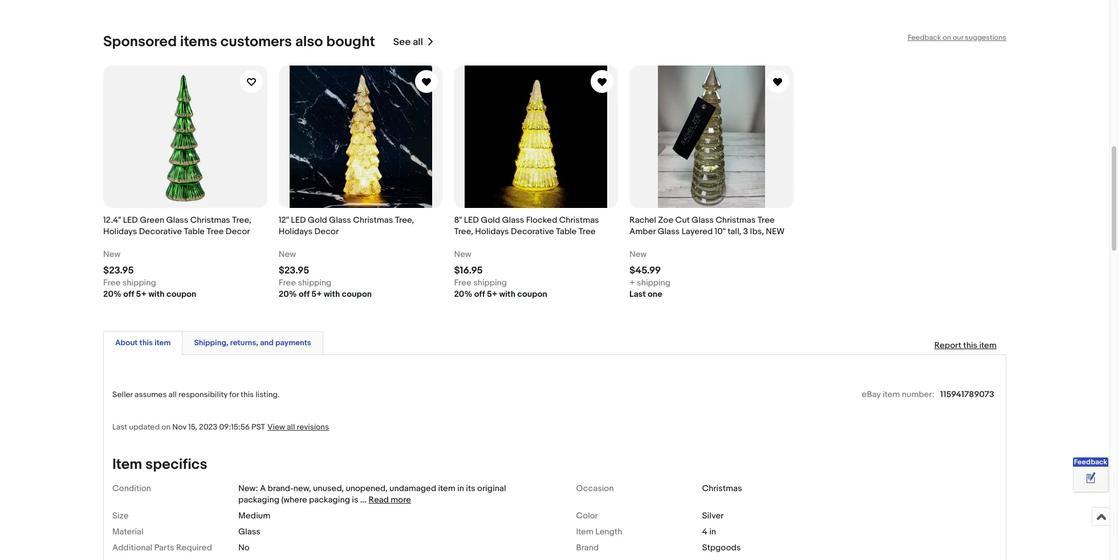 Task type: describe. For each thing, give the bounding box(es) containing it.
shipping for decor
[[298, 278, 331, 289]]

zoe
[[658, 215, 673, 226]]

new: a brand-new, unused, unopened, undamaged item in its original packaging (where packaging is ...
[[238, 484, 506, 506]]

tall,
[[728, 226, 741, 237]]

+
[[629, 278, 635, 289]]

12"
[[279, 215, 289, 226]]

free for 8" led gold glass flocked christmas tree, holidays decorative table tree
[[454, 278, 471, 289]]

customers
[[221, 33, 292, 51]]

holidays for 12.4"
[[103, 226, 137, 237]]

led for 8"
[[464, 215, 479, 226]]

parts
[[154, 543, 174, 554]]

...
[[360, 495, 367, 506]]

tree inside rachel zoe cut glass christmas tree amber glass layered 10" tall, 3 lbs, new
[[758, 215, 775, 226]]

item inside new: a brand-new, unused, unopened, undamaged item in its original packaging (where packaging is ...
[[438, 484, 455, 494]]

report
[[934, 340, 961, 351]]

tree inside 8" led gold glass flocked christmas tree, holidays decorative table tree
[[579, 226, 596, 237]]

suggestions
[[965, 33, 1006, 42]]

undamaged
[[389, 484, 436, 494]]

20% for 12" led gold glass christmas tree, holidays decor
[[279, 289, 297, 300]]

and
[[260, 338, 274, 348]]

table inside 8" led gold glass flocked christmas tree, holidays decorative table tree
[[556, 226, 577, 237]]

decorative inside 12.4" led green glass christmas tree, holidays decorative table tree decor
[[139, 226, 182, 237]]

shipping for decorative
[[122, 278, 156, 289]]

4
[[702, 527, 707, 538]]

new text field for 12" led gold glass christmas tree, holidays decor
[[279, 249, 296, 261]]

this for report
[[963, 340, 977, 351]]

report this item
[[934, 340, 997, 351]]

5+ for holidays
[[487, 289, 497, 300]]

rachel zoe cut glass christmas tree amber glass layered 10" tall, 3 lbs, new
[[629, 215, 785, 237]]

5+ for decorative
[[136, 289, 147, 300]]

christmas for 12.4" led green glass christmas tree, holidays decorative table tree decor
[[190, 215, 230, 226]]

sponsored items customers also bought
[[103, 33, 375, 51]]

sponsored
[[103, 33, 177, 51]]

specifics
[[145, 456, 207, 474]]

new for 12.4" led green glass christmas tree, holidays decorative table tree decor
[[103, 249, 120, 260]]

a
[[260, 484, 266, 494]]

holidays for 12"
[[279, 226, 312, 237]]

required
[[176, 543, 212, 554]]

2023
[[199, 423, 217, 432]]

lbs,
[[750, 226, 764, 237]]

item inside button
[[155, 338, 171, 348]]

cut
[[675, 215, 690, 226]]

glass for decorative
[[166, 215, 188, 226]]

pst
[[251, 423, 265, 432]]

returns,
[[230, 338, 258, 348]]

decorative inside 8" led gold glass flocked christmas tree, holidays decorative table tree
[[511, 226, 554, 237]]

4 in
[[702, 527, 716, 538]]

listing.
[[256, 390, 280, 400]]

12" led gold glass christmas tree, holidays decor
[[279, 215, 414, 237]]

coupon for decorative
[[166, 289, 196, 300]]

tree, inside 8" led gold glass flocked christmas tree, holidays decorative table tree
[[454, 226, 473, 237]]

new for 12" led gold glass christmas tree, holidays decor
[[279, 249, 296, 260]]

see
[[393, 36, 411, 48]]

10"
[[715, 226, 726, 237]]

new text field for rachel zoe cut glass christmas tree amber glass layered 10" tall, 3 lbs, new
[[629, 249, 647, 261]]

length
[[595, 527, 622, 538]]

view
[[267, 423, 285, 432]]

off for holidays
[[474, 289, 485, 300]]

new $23.95 free shipping 20% off 5+ with coupon for decorative
[[103, 249, 196, 300]]

layered
[[682, 226, 713, 237]]

new:
[[238, 484, 258, 494]]

see all
[[393, 36, 423, 48]]

about
[[115, 338, 138, 348]]

2 packaging from the left
[[309, 495, 350, 506]]

free for 12.4" led green glass christmas tree, holidays decorative table tree decor
[[103, 278, 121, 289]]

shipping for holidays
[[473, 278, 507, 289]]

$45.99
[[629, 265, 661, 277]]

its
[[466, 484, 475, 494]]

color
[[576, 511, 598, 522]]

+ shipping text field
[[629, 278, 670, 289]]

christmas inside 8" led gold glass flocked christmas tree, holidays decorative table tree
[[559, 215, 599, 226]]

free shipping text field for decorative
[[103, 278, 156, 289]]

coupon for holidays
[[517, 289, 547, 300]]

holidays inside 8" led gold glass flocked christmas tree, holidays decorative table tree
[[475, 226, 509, 237]]

additional
[[112, 543, 152, 554]]

brand
[[576, 543, 599, 554]]

item length
[[576, 527, 622, 538]]

free shipping text field for decor
[[279, 278, 331, 289]]

See all text field
[[393, 36, 423, 48]]

$23.95 for 12.4" led green glass christmas tree, holidays decorative table tree decor
[[103, 265, 134, 277]]

$23.95 for 12" led gold glass christmas tree, holidays decor
[[279, 265, 309, 277]]

green
[[140, 215, 164, 226]]

$16.95 text field
[[454, 265, 483, 277]]

read more
[[369, 495, 411, 506]]

items
[[180, 33, 217, 51]]

seller assumes all responsibility for this listing.
[[112, 390, 280, 400]]

report this item link
[[929, 335, 1002, 357]]

1 horizontal spatial this
[[241, 390, 254, 400]]

last inside new $45.99 + shipping last one
[[629, 289, 646, 300]]

this for about
[[139, 338, 153, 348]]

shipping, returns, and payments
[[194, 338, 311, 348]]

ebay item number: 115941789073
[[862, 390, 994, 400]]

feedback on our suggestions
[[908, 33, 1006, 42]]

glass down medium
[[238, 527, 260, 538]]

number:
[[902, 390, 934, 400]]

new $23.95 free shipping 20% off 5+ with coupon for decor
[[279, 249, 372, 300]]

09:15:56
[[219, 423, 250, 432]]

about this item
[[115, 338, 171, 348]]

see all link
[[393, 33, 434, 51]]

responsibility
[[178, 390, 228, 400]]

Free shipping text field
[[454, 278, 507, 289]]

additional parts required
[[112, 543, 212, 554]]

medium
[[238, 511, 270, 522]]

with for decorative
[[148, 289, 165, 300]]

payments
[[275, 338, 311, 348]]

new,
[[294, 484, 311, 494]]

item right report
[[979, 340, 997, 351]]

table inside 12.4" led green glass christmas tree, holidays decorative table tree decor
[[184, 226, 205, 237]]

20% off 5+ with coupon text field for decor
[[279, 289, 372, 301]]

assumes
[[135, 390, 167, 400]]

shipping, returns, and payments button
[[194, 338, 311, 348]]

glass down zoe on the right
[[658, 226, 680, 237]]

12.4"
[[103, 215, 121, 226]]

feedback on our suggestions link
[[908, 33, 1006, 42]]

3
[[743, 226, 748, 237]]

$23.95 text field for 12.4" led green glass christmas tree, holidays decorative table tree decor
[[103, 265, 134, 277]]



Task type: vqa. For each thing, say whether or not it's contained in the screenshot.
policy
no



Task type: locate. For each thing, give the bounding box(es) containing it.
0 horizontal spatial decorative
[[139, 226, 182, 237]]

revisions
[[297, 423, 329, 432]]

1 vertical spatial in
[[709, 527, 716, 538]]

shipping,
[[194, 338, 228, 348]]

2 new text field from the left
[[279, 249, 296, 261]]

0 horizontal spatial table
[[184, 226, 205, 237]]

2 holidays from the left
[[279, 226, 312, 237]]

tree, inside 12" led gold glass christmas tree, holidays decor
[[395, 215, 414, 226]]

0 vertical spatial on
[[943, 33, 951, 42]]

new down 12"
[[279, 249, 296, 260]]

occasion
[[576, 484, 614, 494]]

this right about
[[139, 338, 153, 348]]

no
[[238, 543, 250, 554]]

0 horizontal spatial on
[[162, 423, 171, 432]]

$45.99 text field
[[629, 265, 661, 277]]

$23.95 text field for 12" led gold glass christmas tree, holidays decor
[[279, 265, 309, 277]]

20% for 12.4" led green glass christmas tree, holidays decorative table tree decor
[[103, 289, 121, 300]]

amber
[[629, 226, 656, 237]]

20% up payments
[[279, 289, 297, 300]]

1 decor from the left
[[226, 226, 250, 237]]

new text field down 12"
[[279, 249, 296, 261]]

size
[[112, 511, 129, 522]]

flocked
[[526, 215, 557, 226]]

item for item specifics
[[112, 456, 142, 474]]

shipping for glass
[[637, 278, 670, 289]]

0 horizontal spatial 20% off 5+ with coupon text field
[[103, 289, 196, 301]]

tree, for 12.4" led green glass christmas tree, holidays decorative table tree decor
[[232, 215, 251, 226]]

1 horizontal spatial off
[[299, 289, 310, 300]]

0 horizontal spatial all
[[169, 390, 177, 400]]

glass for glass
[[692, 215, 714, 226]]

shipping inside new $45.99 + shipping last one
[[637, 278, 670, 289]]

holidays inside 12" led gold glass christmas tree, holidays decor
[[279, 226, 312, 237]]

led for 12.4"
[[123, 215, 138, 226]]

off
[[123, 289, 134, 300], [299, 289, 310, 300], [474, 289, 485, 300]]

off up about
[[123, 289, 134, 300]]

on left our
[[943, 33, 951, 42]]

1 horizontal spatial with
[[324, 289, 340, 300]]

tree, left 8"
[[395, 215, 414, 226]]

feedback for feedback
[[1074, 458, 1107, 467]]

in left "its"
[[457, 484, 464, 494]]

off for decor
[[299, 289, 310, 300]]

free inside new $16.95 free shipping 20% off 5+ with coupon
[[454, 278, 471, 289]]

2 $23.95 text field from the left
[[279, 265, 309, 277]]

tree, left 12"
[[232, 215, 251, 226]]

2 horizontal spatial 5+
[[487, 289, 497, 300]]

0 horizontal spatial this
[[139, 338, 153, 348]]

2 horizontal spatial free
[[454, 278, 471, 289]]

glass
[[166, 215, 188, 226], [329, 215, 351, 226], [502, 215, 524, 226], [692, 215, 714, 226], [658, 226, 680, 237], [238, 527, 260, 538]]

0 horizontal spatial last
[[112, 423, 127, 432]]

led right 12.4"
[[123, 215, 138, 226]]

new for rachel zoe cut glass christmas tree amber glass layered 10" tall, 3 lbs, new
[[629, 249, 647, 260]]

1 horizontal spatial free shipping text field
[[279, 278, 331, 289]]

tree,
[[232, 215, 251, 226], [395, 215, 414, 226], [454, 226, 473, 237]]

1 horizontal spatial coupon
[[342, 289, 372, 300]]

2 gold from the left
[[481, 215, 500, 226]]

1 horizontal spatial tree
[[579, 226, 596, 237]]

more
[[391, 495, 411, 506]]

gold right 12"
[[308, 215, 327, 226]]

$23.95
[[103, 265, 134, 277], [279, 265, 309, 277]]

0 vertical spatial last
[[629, 289, 646, 300]]

8"
[[454, 215, 462, 226]]

3 20% off 5+ with coupon text field from the left
[[454, 289, 547, 301]]

2 horizontal spatial with
[[499, 289, 515, 300]]

$23.95 down 12"
[[279, 265, 309, 277]]

0 horizontal spatial packaging
[[238, 495, 279, 506]]

tree, for 12" led gold glass christmas tree, holidays decor
[[395, 215, 414, 226]]

2 shipping from the left
[[298, 278, 331, 289]]

0 horizontal spatial new $23.95 free shipping 20% off 5+ with coupon
[[103, 249, 196, 300]]

3 shipping from the left
[[473, 278, 507, 289]]

tab list
[[103, 329, 1006, 355]]

new $23.95 free shipping 20% off 5+ with coupon
[[103, 249, 196, 300], [279, 249, 372, 300]]

in
[[457, 484, 464, 494], [709, 527, 716, 538]]

1 horizontal spatial decor
[[314, 226, 339, 237]]

1 vertical spatial last
[[112, 423, 127, 432]]

2 off from the left
[[299, 289, 310, 300]]

decorative down the flocked
[[511, 226, 554, 237]]

1 holidays from the left
[[103, 226, 137, 237]]

decor
[[226, 226, 250, 237], [314, 226, 339, 237]]

2 free from the left
[[279, 278, 296, 289]]

tree
[[758, 215, 775, 226], [207, 226, 224, 237], [579, 226, 596, 237]]

1 horizontal spatial table
[[556, 226, 577, 237]]

1 horizontal spatial 5+
[[311, 289, 322, 300]]

christmas inside 12" led gold glass christmas tree, holidays decor
[[353, 215, 393, 226]]

1 vertical spatial on
[[162, 423, 171, 432]]

gold
[[308, 215, 327, 226], [481, 215, 500, 226]]

0 horizontal spatial off
[[123, 289, 134, 300]]

packaging down unused,
[[309, 495, 350, 506]]

1 vertical spatial all
[[169, 390, 177, 400]]

condition
[[112, 484, 151, 494]]

also
[[295, 33, 323, 51]]

Free shipping text field
[[103, 278, 156, 289], [279, 278, 331, 289]]

decorative down green
[[139, 226, 182, 237]]

on left nov
[[162, 423, 171, 432]]

New text field
[[103, 249, 120, 261], [279, 249, 296, 261], [629, 249, 647, 261]]

is
[[352, 495, 358, 506]]

1 horizontal spatial gold
[[481, 215, 500, 226]]

gold inside 8" led gold glass flocked christmas tree, holidays decorative table tree
[[481, 215, 500, 226]]

20% off 5+ with coupon text field for decorative
[[103, 289, 196, 301]]

1 new from the left
[[103, 249, 120, 260]]

2 horizontal spatial holidays
[[475, 226, 509, 237]]

all right see
[[413, 36, 423, 48]]

0 vertical spatial in
[[457, 484, 464, 494]]

original
[[477, 484, 506, 494]]

1 coupon from the left
[[166, 289, 196, 300]]

1 off from the left
[[123, 289, 134, 300]]

seller
[[112, 390, 133, 400]]

2 20% off 5+ with coupon text field from the left
[[279, 289, 372, 301]]

stpgoods
[[702, 543, 741, 554]]

4 new from the left
[[629, 249, 647, 260]]

3 led from the left
[[464, 215, 479, 226]]

last updated on nov 15, 2023 09:15:56 pst view all revisions
[[112, 423, 329, 432]]

christmas
[[190, 215, 230, 226], [353, 215, 393, 226], [559, 215, 599, 226], [716, 215, 756, 226], [702, 484, 742, 494]]

3 with from the left
[[499, 289, 515, 300]]

with inside new $16.95 free shipping 20% off 5+ with coupon
[[499, 289, 515, 300]]

tab list containing about this item
[[103, 329, 1006, 355]]

led inside 8" led gold glass flocked christmas tree, holidays decorative table tree
[[464, 215, 479, 226]]

2 5+ from the left
[[311, 289, 322, 300]]

new text field for 12.4" led green glass christmas tree, holidays decorative table tree decor
[[103, 249, 120, 261]]

1 $23.95 from the left
[[103, 265, 134, 277]]

glass for holidays
[[502, 215, 524, 226]]

1 decorative from the left
[[139, 226, 182, 237]]

read more button
[[369, 495, 411, 506]]

one
[[648, 289, 662, 300]]

1 horizontal spatial free
[[279, 278, 296, 289]]

0 horizontal spatial tree
[[207, 226, 224, 237]]

new text field up $45.99 text field
[[629, 249, 647, 261]]

0 horizontal spatial $23.95 text field
[[103, 265, 134, 277]]

1 5+ from the left
[[136, 289, 147, 300]]

1 new $23.95 free shipping 20% off 5+ with coupon from the left
[[103, 249, 196, 300]]

item right ebay
[[883, 390, 900, 400]]

12.4" led green glass christmas tree, holidays decorative table tree decor
[[103, 215, 251, 237]]

packaging
[[238, 495, 279, 506], [309, 495, 350, 506]]

bought
[[326, 33, 375, 51]]

2 new $23.95 free shipping 20% off 5+ with coupon from the left
[[279, 249, 372, 300]]

feedback
[[908, 33, 941, 42], [1074, 458, 1107, 467]]

0 horizontal spatial with
[[148, 289, 165, 300]]

new for 8" led gold glass flocked christmas tree, holidays decorative table tree
[[454, 249, 471, 260]]

1 horizontal spatial holidays
[[279, 226, 312, 237]]

20% off 5+ with coupon text field
[[103, 289, 196, 301], [279, 289, 372, 301], [454, 289, 547, 301]]

off inside new $16.95 free shipping 20% off 5+ with coupon
[[474, 289, 485, 300]]

christmas inside 12.4" led green glass christmas tree, holidays decorative table tree decor
[[190, 215, 230, 226]]

1 with from the left
[[148, 289, 165, 300]]

item up condition on the left
[[112, 456, 142, 474]]

2 horizontal spatial coupon
[[517, 289, 547, 300]]

20% inside new $16.95 free shipping 20% off 5+ with coupon
[[454, 289, 472, 300]]

new $23.95 free shipping 20% off 5+ with coupon down green
[[103, 249, 196, 300]]

rachel
[[629, 215, 656, 226]]

in inside new: a brand-new, unused, unopened, undamaged item in its original packaging (where packaging is ...
[[457, 484, 464, 494]]

shipping
[[122, 278, 156, 289], [298, 278, 331, 289], [473, 278, 507, 289], [637, 278, 670, 289]]

tree, inside 12.4" led green glass christmas tree, holidays decorative table tree decor
[[232, 215, 251, 226]]

glass up layered
[[692, 215, 714, 226]]

new $16.95 free shipping 20% off 5+ with coupon
[[454, 249, 547, 300]]

coupon inside new $16.95 free shipping 20% off 5+ with coupon
[[517, 289, 547, 300]]

free
[[103, 278, 121, 289], [279, 278, 296, 289], [454, 278, 471, 289]]

115941789073
[[940, 390, 994, 400]]

2 horizontal spatial off
[[474, 289, 485, 300]]

$23.95 text field
[[103, 265, 134, 277], [279, 265, 309, 277]]

1 horizontal spatial in
[[709, 527, 716, 538]]

free for 12" led gold glass christmas tree, holidays decor
[[279, 278, 296, 289]]

3 20% from the left
[[454, 289, 472, 300]]

this right for
[[241, 390, 254, 400]]

1 shipping from the left
[[122, 278, 156, 289]]

0 horizontal spatial coupon
[[166, 289, 196, 300]]

off up payments
[[299, 289, 310, 300]]

in right 4
[[709, 527, 716, 538]]

0 horizontal spatial decor
[[226, 226, 250, 237]]

1 horizontal spatial new text field
[[279, 249, 296, 261]]

for
[[229, 390, 239, 400]]

(where
[[281, 495, 307, 506]]

2 free shipping text field from the left
[[279, 278, 331, 289]]

off down $16.95 text field
[[474, 289, 485, 300]]

new
[[766, 226, 785, 237]]

2 horizontal spatial 20%
[[454, 289, 472, 300]]

0 horizontal spatial $23.95
[[103, 265, 134, 277]]

2 coupon from the left
[[342, 289, 372, 300]]

all
[[413, 36, 423, 48], [169, 390, 177, 400], [287, 423, 295, 432]]

0 horizontal spatial free
[[103, 278, 121, 289]]

led right 8"
[[464, 215, 479, 226]]

1 horizontal spatial all
[[287, 423, 295, 432]]

glass inside 12.4" led green glass christmas tree, holidays decorative table tree decor
[[166, 215, 188, 226]]

1 $23.95 text field from the left
[[103, 265, 134, 277]]

20% up about
[[103, 289, 121, 300]]

glass right 12"
[[329, 215, 351, 226]]

ebay
[[862, 390, 881, 400]]

read
[[369, 495, 389, 506]]

2 with from the left
[[324, 289, 340, 300]]

$23.95 text field down 12.4"
[[103, 265, 134, 277]]

this right report
[[963, 340, 977, 351]]

coupon for decor
[[342, 289, 372, 300]]

0 horizontal spatial 20%
[[103, 289, 121, 300]]

1 led from the left
[[123, 215, 138, 226]]

0 horizontal spatial holidays
[[103, 226, 137, 237]]

1 horizontal spatial 20%
[[279, 289, 297, 300]]

feedback for feedback on our suggestions
[[908, 33, 941, 42]]

$16.95
[[454, 265, 483, 277]]

1 20% off 5+ with coupon text field from the left
[[103, 289, 196, 301]]

1 horizontal spatial item
[[576, 527, 594, 538]]

1 horizontal spatial packaging
[[309, 495, 350, 506]]

new down 12.4"
[[103, 249, 120, 260]]

1 vertical spatial item
[[576, 527, 594, 538]]

3 holidays from the left
[[475, 226, 509, 237]]

silver
[[702, 511, 724, 522]]

0 vertical spatial feedback
[[908, 33, 941, 42]]

tree, down 8"
[[454, 226, 473, 237]]

item specifics
[[112, 456, 207, 474]]

1 free from the left
[[103, 278, 121, 289]]

1 horizontal spatial last
[[629, 289, 646, 300]]

20% down $16.95 text field
[[454, 289, 472, 300]]

1 horizontal spatial led
[[291, 215, 306, 226]]

material
[[112, 527, 143, 538]]

0 horizontal spatial tree,
[[232, 215, 251, 226]]

glass right green
[[166, 215, 188, 226]]

1 horizontal spatial $23.95 text field
[[279, 265, 309, 277]]

0 horizontal spatial new text field
[[103, 249, 120, 261]]

item for item length
[[576, 527, 594, 538]]

last down +
[[629, 289, 646, 300]]

holidays down 12"
[[279, 226, 312, 237]]

$23.95 down 12.4"
[[103, 265, 134, 277]]

0 horizontal spatial item
[[112, 456, 142, 474]]

item left "its"
[[438, 484, 455, 494]]

item down color
[[576, 527, 594, 538]]

2 horizontal spatial tree,
[[454, 226, 473, 237]]

led inside 12.4" led green glass christmas tree, holidays decorative table tree decor
[[123, 215, 138, 226]]

glass for decor
[[329, 215, 351, 226]]

led inside 12" led gold glass christmas tree, holidays decor
[[291, 215, 306, 226]]

0 vertical spatial all
[[413, 36, 423, 48]]

led right 12"
[[291, 215, 306, 226]]

1 horizontal spatial feedback
[[1074, 458, 1107, 467]]

new
[[103, 249, 120, 260], [279, 249, 296, 260], [454, 249, 471, 260], [629, 249, 647, 260]]

0 horizontal spatial in
[[457, 484, 464, 494]]

gold inside 12" led gold glass christmas tree, holidays decor
[[308, 215, 327, 226]]

2 horizontal spatial all
[[413, 36, 423, 48]]

1 gold from the left
[[308, 215, 327, 226]]

1 horizontal spatial tree,
[[395, 215, 414, 226]]

holidays up new $16.95 free shipping 20% off 5+ with coupon
[[475, 226, 509, 237]]

last
[[629, 289, 646, 300], [112, 423, 127, 432]]

0 horizontal spatial feedback
[[908, 33, 941, 42]]

decorative
[[139, 226, 182, 237], [511, 226, 554, 237]]

0 horizontal spatial free shipping text field
[[103, 278, 156, 289]]

gold for $16.95
[[481, 215, 500, 226]]

1 vertical spatial feedback
[[1074, 458, 1107, 467]]

2 vertical spatial all
[[287, 423, 295, 432]]

3 5+ from the left
[[487, 289, 497, 300]]

0 vertical spatial item
[[112, 456, 142, 474]]

led for 12"
[[291, 215, 306, 226]]

gold for $23.95
[[308, 215, 327, 226]]

1 horizontal spatial 20% off 5+ with coupon text field
[[279, 289, 372, 301]]

New text field
[[454, 249, 471, 261]]

0 horizontal spatial 5+
[[136, 289, 147, 300]]

2 horizontal spatial new text field
[[629, 249, 647, 261]]

christmas for rachel zoe cut glass christmas tree amber glass layered 10" tall, 3 lbs, new
[[716, 215, 756, 226]]

20% off 5+ with coupon text field for holidays
[[454, 289, 547, 301]]

decor inside 12" led gold glass christmas tree, holidays decor
[[314, 226, 339, 237]]

2 decor from the left
[[314, 226, 339, 237]]

2 horizontal spatial 20% off 5+ with coupon text field
[[454, 289, 547, 301]]

holidays inside 12.4" led green glass christmas tree, holidays decorative table tree decor
[[103, 226, 137, 237]]

item
[[155, 338, 171, 348], [979, 340, 997, 351], [883, 390, 900, 400], [438, 484, 455, 494]]

2 20% from the left
[[279, 289, 297, 300]]

holidays down 12.4"
[[103, 226, 137, 237]]

led
[[123, 215, 138, 226], [291, 215, 306, 226], [464, 215, 479, 226]]

off for decorative
[[123, 289, 134, 300]]

20%
[[103, 289, 121, 300], [279, 289, 297, 300], [454, 289, 472, 300]]

4 shipping from the left
[[637, 278, 670, 289]]

shipping inside new $16.95 free shipping 20% off 5+ with coupon
[[473, 278, 507, 289]]

new text field down 12.4"
[[103, 249, 120, 261]]

new inside new $45.99 + shipping last one
[[629, 249, 647, 260]]

2 led from the left
[[291, 215, 306, 226]]

2 table from the left
[[556, 226, 577, 237]]

2 horizontal spatial led
[[464, 215, 479, 226]]

brand-
[[268, 484, 294, 494]]

item
[[112, 456, 142, 474], [576, 527, 594, 538]]

8" led gold glass flocked christmas tree, holidays decorative table tree
[[454, 215, 599, 237]]

new up $16.95 text field
[[454, 249, 471, 260]]

1 horizontal spatial on
[[943, 33, 951, 42]]

glass left the flocked
[[502, 215, 524, 226]]

glass inside 8" led gold glass flocked christmas tree, holidays decorative table tree
[[502, 215, 524, 226]]

2 horizontal spatial this
[[963, 340, 977, 351]]

1 table from the left
[[184, 226, 205, 237]]

unopened,
[[346, 484, 388, 494]]

1 20% from the left
[[103, 289, 121, 300]]

5+
[[136, 289, 147, 300], [311, 289, 322, 300], [487, 289, 497, 300]]

5+ for decor
[[311, 289, 322, 300]]

this inside button
[[139, 338, 153, 348]]

glass inside 12" led gold glass christmas tree, holidays decor
[[329, 215, 351, 226]]

with for holidays
[[499, 289, 515, 300]]

all right 'assumes'
[[169, 390, 177, 400]]

2 decorative from the left
[[511, 226, 554, 237]]

all right view
[[287, 423, 295, 432]]

1 new text field from the left
[[103, 249, 120, 261]]

Last one text field
[[629, 289, 662, 301]]

new up $45.99 text field
[[629, 249, 647, 260]]

2 horizontal spatial tree
[[758, 215, 775, 226]]

with
[[148, 289, 165, 300], [324, 289, 340, 300], [499, 289, 515, 300]]

unused,
[[313, 484, 344, 494]]

christmas inside rachel zoe cut glass christmas tree amber glass layered 10" tall, 3 lbs, new
[[716, 215, 756, 226]]

3 free from the left
[[454, 278, 471, 289]]

1 horizontal spatial decorative
[[511, 226, 554, 237]]

0 horizontal spatial gold
[[308, 215, 327, 226]]

3 coupon from the left
[[517, 289, 547, 300]]

3 new from the left
[[454, 249, 471, 260]]

updated
[[129, 423, 160, 432]]

item right about
[[155, 338, 171, 348]]

christmas for 12" led gold glass christmas tree, holidays decor
[[353, 215, 393, 226]]

holidays
[[103, 226, 137, 237], [279, 226, 312, 237], [475, 226, 509, 237]]

15,
[[188, 423, 197, 432]]

1 horizontal spatial new $23.95 free shipping 20% off 5+ with coupon
[[279, 249, 372, 300]]

2 new from the left
[[279, 249, 296, 260]]

decor inside 12.4" led green glass christmas tree, holidays decorative table tree decor
[[226, 226, 250, 237]]

2 $23.95 from the left
[[279, 265, 309, 277]]

our
[[953, 33, 963, 42]]

tree inside 12.4" led green glass christmas tree, holidays decorative table tree decor
[[207, 226, 224, 237]]

0 horizontal spatial led
[[123, 215, 138, 226]]

new $23.95 free shipping 20% off 5+ with coupon down 12" led gold glass christmas tree, holidays decor
[[279, 249, 372, 300]]

20% for 8" led gold glass flocked christmas tree, holidays decorative table tree
[[454, 289, 472, 300]]

new $45.99 + shipping last one
[[629, 249, 670, 300]]

3 off from the left
[[474, 289, 485, 300]]

last left updated
[[112, 423, 127, 432]]

$23.95 text field down 12"
[[279, 265, 309, 277]]

5+ inside new $16.95 free shipping 20% off 5+ with coupon
[[487, 289, 497, 300]]

gold right 8"
[[481, 215, 500, 226]]

new inside new $16.95 free shipping 20% off 5+ with coupon
[[454, 249, 471, 260]]

1 packaging from the left
[[238, 495, 279, 506]]

with for decor
[[324, 289, 340, 300]]

view all revisions link
[[265, 422, 329, 433]]

1 free shipping text field from the left
[[103, 278, 156, 289]]

1 horizontal spatial $23.95
[[279, 265, 309, 277]]

packaging down a
[[238, 495, 279, 506]]

3 new text field from the left
[[629, 249, 647, 261]]



